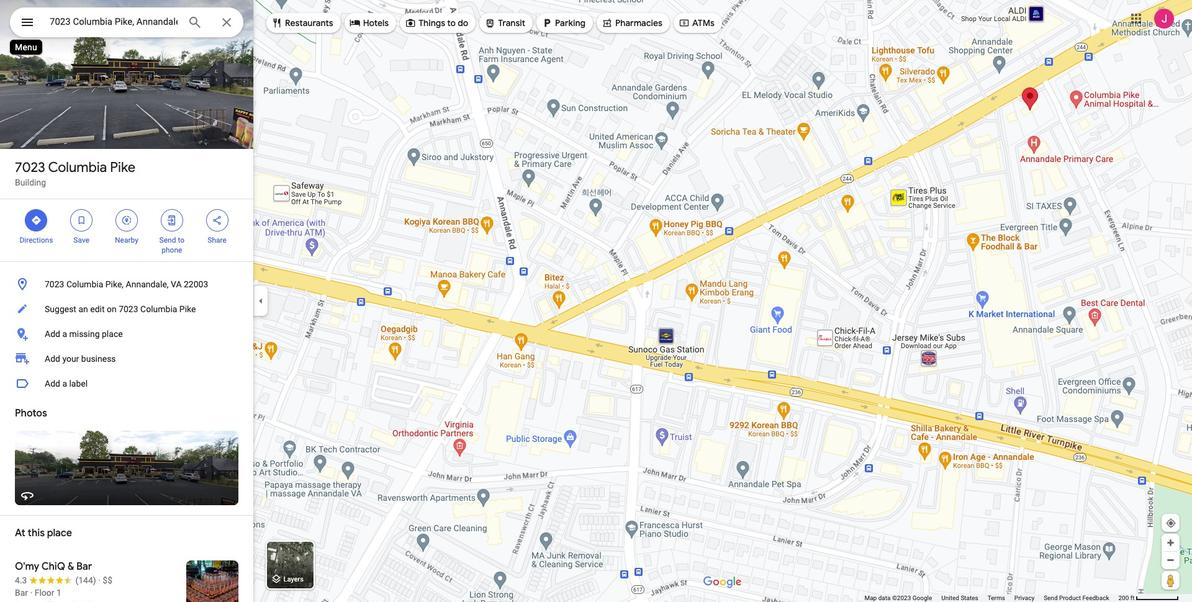 Task type: vqa. For each thing, say whether or not it's contained in the screenshot.


Task type: locate. For each thing, give the bounding box(es) containing it.
send to phone
[[159, 236, 184, 255]]

add inside button
[[45, 329, 60, 339]]

suggest an edit on 7023 columbia pike button
[[0, 297, 253, 322]]

place
[[102, 329, 123, 339], [47, 527, 72, 540]]

actions for 7023 columbia pike region
[[0, 199, 253, 261]]

7023 for pike,
[[45, 280, 64, 289]]

0 horizontal spatial ·
[[30, 588, 32, 598]]

bar
[[76, 561, 92, 573], [15, 588, 28, 598]]

add left your
[[45, 354, 60, 364]]

 atms
[[679, 16, 715, 30]]

1 vertical spatial ·
[[30, 588, 32, 598]]

0 horizontal spatial pike
[[110, 159, 135, 176]]

ft
[[1131, 595, 1135, 602]]

send up phone at the left
[[159, 236, 176, 245]]


[[121, 214, 132, 227]]

add left label
[[45, 379, 60, 389]]

show your location image
[[1166, 518, 1177, 529]]

1 add from the top
[[45, 329, 60, 339]]

2 a from the top
[[62, 379, 67, 389]]

0 horizontal spatial send
[[159, 236, 176, 245]]

a inside button
[[62, 329, 67, 339]]

3 add from the top
[[45, 379, 60, 389]]

7023 columbia pike main content
[[0, 0, 253, 602]]

&
[[68, 561, 74, 573]]

None field
[[50, 14, 178, 29]]

place inside button
[[102, 329, 123, 339]]

send product feedback button
[[1044, 594, 1110, 602]]

·
[[98, 576, 100, 586], [30, 588, 32, 598]]

google
[[913, 595, 932, 602]]

1 vertical spatial pike
[[179, 304, 196, 314]]

a left label
[[62, 379, 67, 389]]

edit
[[90, 304, 105, 314]]

add a label button
[[0, 371, 253, 396]]

· left price: moderate icon
[[98, 576, 100, 586]]

at
[[15, 527, 25, 540]]

pike down 22003
[[179, 304, 196, 314]]

1 vertical spatial add
[[45, 354, 60, 364]]

states
[[961, 595, 979, 602]]

0 vertical spatial to
[[447, 17, 456, 29]]

map data ©2023 google
[[865, 595, 932, 602]]

atms
[[693, 17, 715, 29]]

to left do
[[447, 17, 456, 29]]

send for send to phone
[[159, 236, 176, 245]]

nearby
[[115, 236, 138, 245]]

pike inside 7023 columbia pike building
[[110, 159, 135, 176]]

data
[[879, 595, 891, 602]]

footer containing map data ©2023 google
[[865, 594, 1119, 602]]

1 horizontal spatial place
[[102, 329, 123, 339]]

7023 columbia pike, annandale, va 22003
[[45, 280, 208, 289]]

0 vertical spatial place
[[102, 329, 123, 339]]

to inside  things to do
[[447, 17, 456, 29]]

4.3
[[15, 576, 27, 586]]

7023 inside button
[[45, 280, 64, 289]]

send product feedback
[[1044, 595, 1110, 602]]

a inside button
[[62, 379, 67, 389]]

2 vertical spatial add
[[45, 379, 60, 389]]

add inside button
[[45, 379, 60, 389]]

· $$
[[98, 576, 112, 586]]

columbia down annandale,
[[140, 304, 177, 314]]

columbia inside 7023 columbia pike, annandale, va 22003 button
[[66, 280, 103, 289]]

0 horizontal spatial to
[[178, 236, 184, 245]]

send
[[159, 236, 176, 245], [1044, 595, 1058, 602]]

columbia for pike
[[48, 159, 107, 176]]

floor
[[35, 588, 54, 598]]

transit
[[498, 17, 526, 29]]

1 vertical spatial bar
[[15, 588, 28, 598]]

columbia inside 7023 columbia pike building
[[48, 159, 107, 176]]

7023 inside 7023 columbia pike building
[[15, 159, 45, 176]]

0 horizontal spatial place
[[47, 527, 72, 540]]

add down suggest
[[45, 329, 60, 339]]

things
[[419, 17, 445, 29]]

· left floor
[[30, 588, 32, 598]]

1 horizontal spatial send
[[1044, 595, 1058, 602]]

1 vertical spatial a
[[62, 379, 67, 389]]

1 horizontal spatial to
[[447, 17, 456, 29]]

columbia inside suggest an edit on 7023 columbia pike button
[[140, 304, 177, 314]]

suggest
[[45, 304, 76, 314]]

pike
[[110, 159, 135, 176], [179, 304, 196, 314]]

0 vertical spatial send
[[159, 236, 176, 245]]

1 vertical spatial columbia
[[66, 280, 103, 289]]


[[485, 16, 496, 30]]

pike up  at top
[[110, 159, 135, 176]]

columbia
[[48, 159, 107, 176], [66, 280, 103, 289], [140, 304, 177, 314]]

1 a from the top
[[62, 329, 67, 339]]

an
[[79, 304, 88, 314]]

2 vertical spatial columbia
[[140, 304, 177, 314]]

columbia up 
[[48, 159, 107, 176]]

7023 up suggest
[[45, 280, 64, 289]]

0 vertical spatial a
[[62, 329, 67, 339]]


[[542, 16, 553, 30]]

map
[[865, 595, 877, 602]]

0 vertical spatial columbia
[[48, 159, 107, 176]]

add your business link
[[0, 347, 253, 371]]

1 horizontal spatial pike
[[179, 304, 196, 314]]

phone
[[162, 246, 182, 255]]

add a label
[[45, 379, 88, 389]]

privacy button
[[1015, 594, 1035, 602]]

add for add a label
[[45, 379, 60, 389]]

1 vertical spatial 7023
[[45, 280, 64, 289]]

 things to do
[[405, 16, 468, 30]]

united states button
[[942, 594, 979, 602]]

add for add your business
[[45, 354, 60, 364]]

7023 right on
[[119, 304, 138, 314]]

at this place
[[15, 527, 72, 540]]

photos
[[15, 407, 47, 420]]

1 vertical spatial to
[[178, 236, 184, 245]]

to
[[447, 17, 456, 29], [178, 236, 184, 245]]

annandale,
[[126, 280, 169, 289]]

22003
[[184, 280, 208, 289]]

 parking
[[542, 16, 586, 30]]

bar down 4.3 at bottom left
[[15, 588, 28, 598]]

add
[[45, 329, 60, 339], [45, 354, 60, 364], [45, 379, 60, 389]]

0 vertical spatial add
[[45, 329, 60, 339]]

send inside send to phone
[[159, 236, 176, 245]]

2 add from the top
[[45, 354, 60, 364]]

to up phone at the left
[[178, 236, 184, 245]]

united states
[[942, 595, 979, 602]]


[[166, 214, 178, 227]]

add for add a missing place
[[45, 329, 60, 339]]

place down on
[[102, 329, 123, 339]]

7023 up building
[[15, 159, 45, 176]]

2 vertical spatial 7023
[[119, 304, 138, 314]]

columbia up an
[[66, 280, 103, 289]]


[[271, 16, 283, 30]]

0 vertical spatial pike
[[110, 159, 135, 176]]

a
[[62, 329, 67, 339], [62, 379, 67, 389]]

building
[[15, 178, 46, 188]]

zoom in image
[[1166, 539, 1176, 548]]

send left product
[[1044, 595, 1058, 602]]

1 vertical spatial send
[[1044, 595, 1058, 602]]

place right this
[[47, 527, 72, 540]]


[[602, 16, 613, 30]]


[[349, 16, 361, 30]]

0 vertical spatial 7023
[[15, 159, 45, 176]]

0 vertical spatial ·
[[98, 576, 100, 586]]

footer inside google maps element
[[865, 594, 1119, 602]]

0 vertical spatial bar
[[76, 561, 92, 573]]

send inside button
[[1044, 595, 1058, 602]]

a left missing
[[62, 329, 67, 339]]

add a missing place button
[[0, 322, 253, 347]]

feedback
[[1083, 595, 1110, 602]]

suggest an edit on 7023 columbia pike
[[45, 304, 196, 314]]

parking
[[555, 17, 586, 29]]

footer
[[865, 594, 1119, 602]]

bar right "&"
[[76, 561, 92, 573]]

 search field
[[10, 7, 243, 40]]

4.3 stars 144 reviews image
[[15, 575, 96, 587]]



Task type: describe. For each thing, give the bounding box(es) containing it.

[[405, 16, 416, 30]]

1
[[57, 588, 61, 598]]

layers
[[284, 576, 304, 584]]

7023 columbia pike building
[[15, 159, 135, 188]]

o'my chiq & bar
[[15, 561, 92, 573]]

label
[[69, 379, 88, 389]]

©2023
[[893, 595, 911, 602]]


[[212, 214, 223, 227]]

terms
[[988, 595, 1005, 602]]

send for send product feedback
[[1044, 595, 1058, 602]]

(144)
[[75, 576, 96, 586]]

pike inside button
[[179, 304, 196, 314]]

7023 columbia pike, annandale, va 22003 button
[[0, 272, 253, 297]]


[[20, 14, 35, 31]]

to inside send to phone
[[178, 236, 184, 245]]

restaurants
[[285, 17, 333, 29]]

pike,
[[105, 280, 124, 289]]

add a missing place
[[45, 329, 123, 339]]

$$
[[103, 576, 112, 586]]

united
[[942, 595, 960, 602]]

7023 Columbia Pike, Annandale, VA 22003 field
[[10, 7, 243, 37]]

o'my
[[15, 561, 39, 573]]

zoom out image
[[1166, 556, 1176, 565]]

collapse side panel image
[[254, 294, 268, 308]]

bar · floor 1
[[15, 588, 61, 598]]

price: moderate image
[[103, 576, 112, 586]]

save
[[74, 236, 89, 245]]

1 horizontal spatial bar
[[76, 561, 92, 573]]

7023 for pike
[[15, 159, 45, 176]]

product
[[1060, 595, 1081, 602]]

chiq
[[41, 561, 65, 573]]

va
[[171, 280, 182, 289]]

 button
[[10, 7, 45, 40]]

 transit
[[485, 16, 526, 30]]

google account: james peterson  
(james.peterson1902@gmail.com) image
[[1155, 8, 1175, 28]]

1 horizontal spatial ·
[[98, 576, 100, 586]]

terms button
[[988, 594, 1005, 602]]

share
[[208, 236, 227, 245]]

add your business
[[45, 354, 116, 364]]

0 horizontal spatial bar
[[15, 588, 28, 598]]

200 ft button
[[1119, 595, 1180, 602]]

7023 inside button
[[119, 304, 138, 314]]

missing
[[69, 329, 100, 339]]

pharmacies
[[616, 17, 663, 29]]

google maps element
[[0, 0, 1193, 602]]

200 ft
[[1119, 595, 1135, 602]]

your
[[62, 354, 79, 364]]

hotels
[[363, 17, 389, 29]]

directions
[[20, 236, 53, 245]]

privacy
[[1015, 595, 1035, 602]]

do
[[458, 17, 468, 29]]

on
[[107, 304, 117, 314]]

none field inside 7023 columbia pike, annandale, va 22003 'field'
[[50, 14, 178, 29]]

show street view coverage image
[[1162, 571, 1180, 590]]

business
[[81, 354, 116, 364]]

200
[[1119, 595, 1129, 602]]

columbia for pike,
[[66, 280, 103, 289]]

 hotels
[[349, 16, 389, 30]]

 restaurants
[[271, 16, 333, 30]]

 pharmacies
[[602, 16, 663, 30]]


[[76, 214, 87, 227]]

1 vertical spatial place
[[47, 527, 72, 540]]

a for label
[[62, 379, 67, 389]]

a for missing
[[62, 329, 67, 339]]

this
[[28, 527, 45, 540]]


[[679, 16, 690, 30]]


[[31, 214, 42, 227]]



